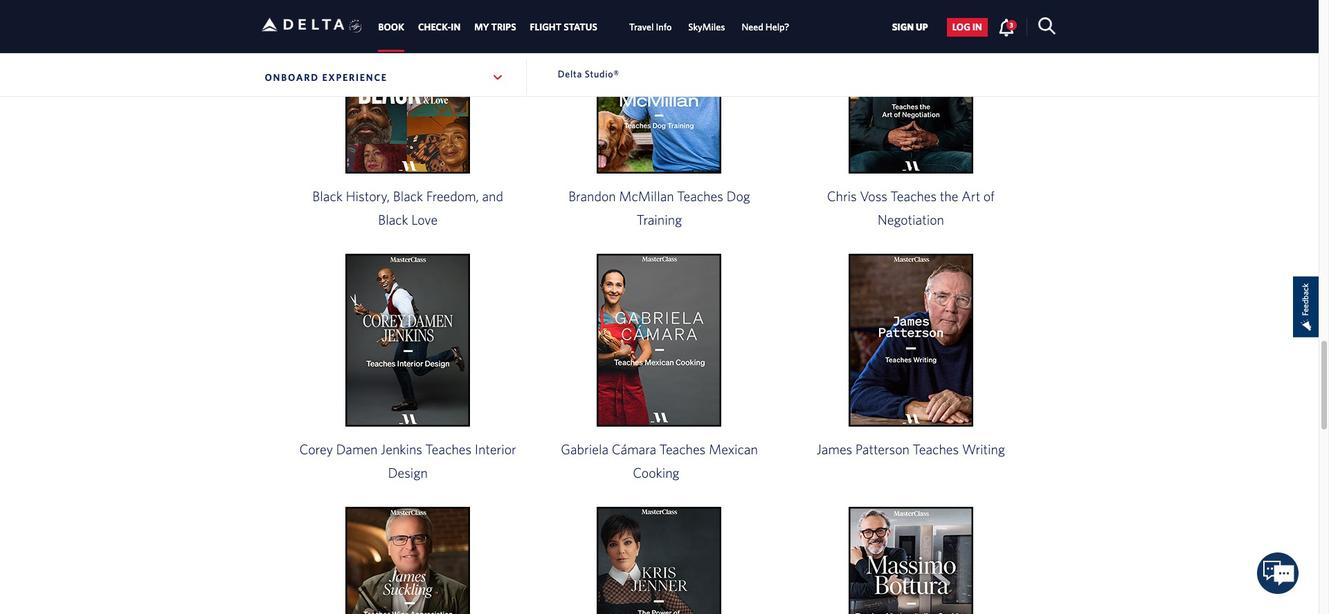 Task type: locate. For each thing, give the bounding box(es) containing it.
teaches left dog on the top
[[677, 189, 723, 205]]

0 horizontal spatial james patterson teaches writing poster image
[[346, 508, 470, 615]]

0 vertical spatial james patterson teaches writing poster image
[[849, 254, 973, 427]]

love
[[411, 212, 438, 228]]

corey
[[300, 442, 333, 458]]

teaches up negotiation
[[891, 189, 937, 205]]

onboard
[[265, 72, 319, 83]]

teaches inside chris voss teaches the art of negotiation
[[891, 189, 937, 205]]

status
[[564, 22, 597, 33]]

corey damen jenkins teaches interior design
[[300, 442, 516, 481]]

teaches up cooking
[[660, 442, 706, 458]]

teaches
[[677, 189, 723, 205], [891, 189, 937, 205], [426, 442, 472, 458], [660, 442, 706, 458], [913, 442, 959, 458]]

book link
[[378, 15, 404, 40]]

teaches inside brandon mcmillan teaches dog training
[[677, 189, 723, 205]]

sign up link
[[887, 18, 934, 37]]

tab list
[[371, 0, 798, 52]]

negotiation
[[878, 212, 944, 228]]

james patterson teaches writing
[[817, 442, 1005, 458]]

black
[[312, 189, 343, 205], [393, 189, 423, 205], [378, 212, 408, 228]]

check-in link
[[418, 15, 461, 40]]

delta studio®
[[558, 69, 620, 80]]

james
[[817, 442, 853, 458]]

help?
[[766, 22, 790, 33]]

trips
[[491, 22, 516, 33]]

info
[[656, 22, 672, 33]]

art
[[962, 189, 981, 205]]

skymiles
[[688, 22, 725, 33]]

teaches for training
[[677, 189, 723, 205]]

of
[[984, 189, 995, 205]]

flight status link
[[530, 15, 597, 40]]

patterson
[[856, 442, 910, 458]]

need help?
[[742, 22, 790, 33]]

in
[[973, 22, 982, 33]]

gabriela cámara teaches mexican cooking
[[561, 442, 758, 481]]

teaches inside the gabriela cámara teaches mexican cooking
[[660, 442, 706, 458]]

gabriela cámara teaches mexican cooking poster image
[[597, 254, 722, 427]]

corey damen jenkins teaches interior design poster image
[[346, 254, 470, 427]]

flight status
[[530, 22, 597, 33]]

my trips
[[474, 22, 516, 33]]

skymiles link
[[688, 15, 725, 40]]

skyteam image
[[349, 5, 362, 48]]

design
[[388, 466, 428, 481]]

damen
[[336, 442, 378, 458]]

cámara
[[612, 442, 656, 458]]

teaches right jenkins
[[426, 442, 472, 458]]

james patterson teaches writing poster image
[[849, 254, 973, 427], [346, 508, 470, 615]]

message us image
[[1258, 554, 1299, 595]]

up
[[916, 22, 928, 33]]

voss
[[860, 189, 888, 205]]

1 horizontal spatial james patterson teaches writing poster image
[[849, 254, 973, 427]]

massimo bottura teaches modern italian cooking poster image
[[849, 508, 973, 615]]

travel
[[629, 22, 654, 33]]

in
[[451, 22, 461, 33]]

need help? link
[[742, 15, 790, 40]]

flight
[[530, 22, 562, 33]]



Task type: describe. For each thing, give the bounding box(es) containing it.
black left history,
[[312, 189, 343, 205]]

the
[[940, 189, 959, 205]]

book
[[378, 22, 404, 33]]

mexican
[[709, 442, 758, 458]]

chris voss teaches the art of negotiation
[[827, 189, 995, 228]]

teaches left "writing"
[[913, 442, 959, 458]]

travel info link
[[629, 15, 672, 40]]

log
[[953, 22, 971, 33]]

black history, black freedom, and black love poster image
[[346, 1, 470, 174]]

my trips link
[[474, 15, 516, 40]]

experience
[[322, 72, 388, 83]]

check-in
[[418, 22, 461, 33]]

delta air lines image
[[261, 3, 344, 46]]

teaches inside the corey damen jenkins teaches interior design
[[426, 442, 472, 458]]

and
[[482, 189, 503, 205]]

studio®
[[585, 69, 620, 80]]

dog
[[727, 189, 750, 205]]

sign up
[[892, 22, 928, 33]]

teaches for art
[[891, 189, 937, 205]]

black history, black freedom, and black love
[[312, 189, 503, 228]]

1 vertical spatial james patterson teaches writing poster image
[[346, 508, 470, 615]]

3
[[1010, 21, 1014, 29]]

onboard experience button
[[261, 60, 508, 95]]

training
[[637, 212, 682, 228]]

kris jenner on the power of personal branding poster image
[[597, 508, 722, 615]]

my
[[474, 22, 489, 33]]

mcmillan
[[619, 189, 674, 205]]

check-
[[418, 22, 451, 33]]

sign
[[892, 22, 914, 33]]

log in
[[953, 22, 982, 33]]

brandon mcmillan teaches dog training
[[569, 189, 750, 228]]

tab list containing book
[[371, 0, 798, 52]]

jenkins
[[381, 442, 422, 458]]

brandon mcmillan teaches dog training poster image
[[597, 1, 722, 174]]

black up love
[[393, 189, 423, 205]]

chris
[[827, 189, 857, 205]]

freedom,
[[426, 189, 479, 205]]

delta
[[558, 69, 582, 80]]

cooking
[[633, 466, 680, 481]]

brandon
[[569, 189, 616, 205]]

black left love
[[378, 212, 408, 228]]

onboard experience
[[265, 72, 388, 83]]

interior
[[475, 442, 516, 458]]

gabriela
[[561, 442, 609, 458]]

3 link
[[998, 18, 1017, 36]]

teaches for cooking
[[660, 442, 706, 458]]

need
[[742, 22, 764, 33]]

history,
[[346, 189, 390, 205]]

travel info
[[629, 22, 672, 33]]

log in button
[[947, 18, 988, 37]]

chris voss teaches the art of negotiation poster image
[[849, 1, 973, 174]]

writing
[[962, 442, 1005, 458]]



Task type: vqa. For each thing, say whether or not it's contained in the screenshot.
in
yes



